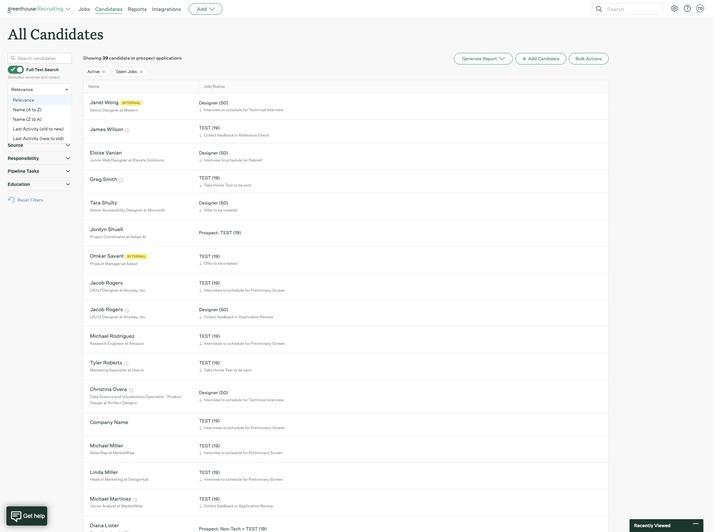 Task type: locate. For each thing, give the bounding box(es) containing it.
product inside data science and visualization specialist - product design at artifact designs
[[167, 395, 182, 400]]

0 vertical spatial test (19) take home test to be sent
[[199, 175, 251, 188]]

anyway, up 'jacob rogers has been in application review for more than 5 days' image in the left of the page
[[124, 288, 139, 293]]

of
[[100, 478, 104, 483]]

tyler roberts has been in take home test for more than 7 days image
[[123, 363, 129, 366]]

add button
[[189, 3, 223, 15]]

junior inside "eloise vanian junior web designer at elevate solutions"
[[90, 158, 101, 163]]

0 vertical spatial marketwise
[[113, 451, 135, 456]]

rogers inside jacob rogers link
[[106, 307, 123, 313]]

0 vertical spatial relevance option
[[11, 87, 33, 92]]

0 vertical spatial internal
[[122, 101, 141, 105]]

0 vertical spatial in
[[235, 133, 238, 138]]

product right -
[[167, 395, 182, 400]]

internal for janet wong
[[122, 101, 141, 105]]

take for 2nd take home test to be sent link
[[204, 368, 212, 373]]

at right manager
[[122, 262, 125, 266]]

1 vertical spatial review
[[260, 505, 273, 509]]

collect feedback in application review link
[[198, 314, 275, 320], [198, 504, 275, 510]]

(19) inside test (19) collect feedback in application review
[[212, 497, 220, 502]]

and down text
[[41, 75, 48, 80]]

manager
[[105, 262, 121, 266]]

1 interviews to schedule for preliminary screen link from the top
[[198, 288, 287, 294]]

0 vertical spatial adept
[[130, 235, 141, 239]]

1 technical from the top
[[249, 108, 266, 113]]

1 vertical spatial sent
[[244, 368, 251, 373]]

for for senior designer at modern
[[243, 108, 248, 113]]

1 vertical spatial last
[[13, 136, 22, 141]]

list box containing relevance
[[8, 95, 72, 143]]

name (a to z) option
[[8, 105, 72, 115]]

name (z to a)
[[13, 116, 42, 122]]

relevance down (includes
[[11, 87, 33, 92]]

rogers for jacob rogers
[[106, 307, 123, 313]]

2 vertical spatial interviews to schedule for preliminary screen link
[[198, 426, 287, 432]]

2 interview to schedule for preliminary screen link from the top
[[198, 477, 285, 483]]

candidates down jobs link
[[30, 24, 104, 43]]

prospect: for jordyn shuell
[[199, 230, 219, 236]]

1 in from the top
[[235, 133, 238, 138]]

greenhouse recruiting image
[[8, 5, 65, 13]]

name left (a
[[13, 107, 25, 112]]

(50) for christina overa
[[219, 390, 228, 396]]

1 offer from the top
[[204, 208, 213, 213]]

add
[[197, 6, 207, 12], [528, 56, 537, 61]]

coordinator
[[104, 235, 125, 239]]

michael for michael rodriguez
[[90, 333, 109, 340]]

feedback inside designer (50) collect feedback in application review
[[217, 315, 234, 320]]

1 vertical spatial technical
[[249, 398, 266, 403]]

1 vertical spatial take
[[204, 368, 212, 373]]

activity for (old
[[23, 126, 39, 132]]

ux/ui up jacob rogers
[[90, 288, 101, 293]]

0 vertical spatial interview to schedule for preliminary screen link
[[198, 451, 285, 457]]

omkar
[[90, 253, 106, 260]]

designer inside designer (50) offer to be created
[[199, 200, 218, 206]]

shuell
[[108, 226, 123, 233]]

1 vertical spatial adept
[[126, 262, 137, 266]]

name down active
[[88, 84, 99, 89]]

0 vertical spatial interview to schedule for technical interview link
[[198, 107, 285, 113]]

at inside linda miller head of marketing at designhub
[[124, 478, 127, 483]]

1 vertical spatial specialist
[[146, 395, 164, 400]]

2 last from the top
[[13, 136, 22, 141]]

michael up sales
[[90, 443, 109, 449]]

2 michael from the top
[[90, 443, 109, 449]]

2 feedback from the top
[[217, 315, 234, 320]]

relevance option
[[11, 87, 33, 92], [8, 95, 72, 105]]

1 vertical spatial activity
[[23, 136, 39, 141]]

reports link
[[128, 6, 147, 12]]

christina
[[90, 387, 112, 393]]

0 vertical spatial anyway,
[[124, 288, 139, 293]]

z)
[[37, 107, 42, 112]]

debrief
[[249, 158, 262, 163]]

designer inside designer (50) interview to schedule for debrief
[[199, 150, 218, 156]]

1 vertical spatial test (19) interview to schedule for preliminary screen
[[199, 470, 283, 483]]

td
[[698, 6, 703, 11]]

1 vertical spatial ux/ui
[[90, 315, 101, 320]]

1 anyway, from the top
[[124, 288, 139, 293]]

2 test (19) interviews to schedule for preliminary screen from the top
[[199, 334, 285, 346]]

interview for data science and visualization specialist - product design at artifact designs
[[204, 398, 220, 403]]

reset
[[17, 198, 29, 203]]

1 interview to schedule for technical interview link from the top
[[198, 107, 285, 113]]

at inside michael rodriguez research engineer at amazon
[[125, 342, 128, 346]]

2 anyway, from the top
[[124, 315, 139, 320]]

0 vertical spatial created
[[223, 208, 237, 213]]

for
[[243, 108, 248, 113], [243, 158, 248, 163], [245, 288, 250, 293], [245, 342, 250, 346], [243, 398, 248, 403], [245, 426, 250, 431], [243, 451, 248, 456], [243, 478, 248, 483]]

adept inside jordyn shuell project coordinator at adept ai
[[130, 235, 141, 239]]

screen for jacob rogers
[[272, 288, 285, 293]]

1 vertical spatial rogers
[[106, 307, 123, 313]]

created
[[223, 208, 237, 213], [223, 261, 237, 266]]

marketing
[[90, 368, 108, 373], [105, 478, 123, 483]]

1 vertical spatial test (19) take home test to be sent
[[199, 361, 251, 373]]

None field
[[8, 84, 14, 95]]

showing 39 candidate or prospect applications
[[83, 55, 182, 61]]

at right rep at the left
[[109, 451, 112, 456]]

active
[[87, 69, 100, 74]]

designhub
[[128, 478, 149, 483]]

1 horizontal spatial specialist
[[146, 395, 164, 400]]

1 interviews from the top
[[204, 288, 222, 293]]

james wilson has been in reference check for more than 10 days image
[[124, 129, 130, 133]]

at up jacob rogers
[[119, 288, 123, 293]]

project
[[90, 235, 103, 239]]

1 vertical spatial jobs
[[127, 69, 137, 74]]

0 vertical spatial michael
[[90, 333, 109, 340]]

collect
[[204, 133, 216, 138], [204, 315, 216, 320], [204, 505, 216, 509]]

1 vertical spatial designer (50) interview to schedule for technical interview
[[199, 390, 284, 403]]

offer inside test (19) offer to be created
[[204, 261, 213, 266]]

name (z to a) option
[[8, 115, 72, 124]]

2 horizontal spatial jobs
[[127, 69, 137, 74]]

at down science
[[103, 401, 107, 406]]

feedback inside test (19) collect feedback in application review
[[217, 505, 234, 509]]

interview to schedule for technical interview link for janet wong
[[198, 107, 285, 113]]

1 prospect: from the top
[[199, 230, 219, 236]]

integrations link
[[152, 6, 181, 12]]

overa
[[113, 387, 127, 393]]

0 vertical spatial collect feedback in application review link
[[198, 314, 275, 320]]

at left elevate in the top left of the page
[[128, 158, 132, 163]]

designer inside designer (50) collect feedback in application review
[[199, 307, 218, 313]]

feedback for michael martinez
[[217, 505, 234, 509]]

4 (50) from the top
[[219, 307, 228, 313]]

vanian
[[105, 150, 122, 156]]

2 vertical spatial michael
[[90, 496, 109, 503]]

2 interview to schedule for technical interview link from the top
[[198, 397, 285, 403]]

screen for linda miller
[[270, 478, 283, 483]]

feedback for jacob rogers
[[217, 315, 234, 320]]

2 senior from the top
[[90, 208, 102, 213]]

name right the company
[[114, 420, 128, 426]]

collect inside designer (50) collect feedback in application review
[[204, 315, 216, 320]]

1 home from the top
[[213, 183, 224, 188]]

0 vertical spatial inc.
[[140, 288, 146, 293]]

1 vertical spatial created
[[223, 261, 237, 266]]

home for 2nd take home test to be sent link
[[213, 368, 224, 373]]

rogers up ux/ui designer at anyway, inc.
[[106, 307, 123, 313]]

interview for sales rep at marketwise
[[204, 451, 220, 456]]

michael miller sales rep at marketwise
[[90, 443, 135, 456]]

michael
[[90, 333, 109, 340], [90, 443, 109, 449], [90, 496, 109, 503]]

and inside data science and visualization specialist - product design at artifact designs
[[114, 395, 121, 400]]

relevance option up z) at the top left
[[8, 95, 72, 105]]

last
[[13, 126, 22, 132], [13, 136, 22, 141]]

greg smith has been in take home test for more than 7 days image
[[118, 179, 124, 183]]

list box
[[8, 95, 72, 143]]

2 test from the top
[[225, 368, 233, 373]]

(z
[[26, 116, 31, 122]]

screen for michael miller
[[270, 451, 283, 456]]

technical for janet wong
[[249, 108, 266, 113]]

prospect: left non-
[[199, 527, 219, 532]]

at left microsoft
[[143, 208, 147, 213]]

generate report
[[462, 56, 497, 61]]

1 vertical spatial prospect:
[[199, 527, 219, 532]]

recently viewed
[[634, 524, 671, 529]]

at down rodriguez
[[125, 342, 128, 346]]

0 vertical spatial specialist
[[109, 368, 127, 373]]

collect inside test (19) collect feedback in application review
[[204, 505, 216, 509]]

(50) inside designer (50) interview to schedule for debrief
[[219, 150, 228, 156]]

schedule for junior web designer at elevate solutions
[[226, 158, 242, 163]]

add inside add popup button
[[197, 6, 207, 12]]

miller for michael miller
[[110, 443, 123, 449]]

3 collect from the top
[[204, 505, 216, 509]]

internal for omkar savant
[[127, 255, 146, 259]]

miller down the company name 'link' on the bottom of page
[[110, 443, 123, 449]]

2 interviews to schedule for preliminary screen link from the top
[[198, 341, 287, 347]]

product down omkar
[[90, 262, 104, 266]]

jobs right open
[[127, 69, 137, 74]]

created inside designer (50) offer to be created
[[223, 208, 237, 213]]

1 vertical spatial marketing
[[105, 478, 123, 483]]

1 vertical spatial collect
[[204, 315, 216, 320]]

marketwise down michael martinez has been in application review for more than 5 days icon
[[121, 505, 143, 509]]

anyway, inside jacob rogers ux/ui designer at anyway, inc.
[[124, 288, 139, 293]]

0 vertical spatial offer
[[204, 208, 213, 213]]

at left designhub
[[124, 478, 127, 483]]

review inside designer (50) collect feedback in application review
[[260, 315, 273, 320]]

application inside test (19) collect feedback in application review
[[239, 505, 259, 509]]

senior down tara
[[90, 208, 102, 213]]

test (19) interview to schedule for preliminary screen for linda miller
[[199, 470, 283, 483]]

0 horizontal spatial add
[[197, 6, 207, 12]]

1 vertical spatial michael
[[90, 443, 109, 449]]

junior analyst at marketwise
[[90, 505, 143, 509]]

all
[[8, 24, 27, 43]]

2 collect feedback in application review link from the top
[[198, 504, 275, 510]]

designer (50) interview to schedule for debrief
[[199, 150, 262, 163]]

wong
[[105, 99, 119, 106]]

1 take from the top
[[204, 183, 212, 188]]

junior down eloise
[[90, 158, 101, 163]]

last activity (new to old) option
[[8, 134, 72, 143]]

1 vertical spatial in
[[235, 315, 238, 320]]

designer inside "eloise vanian junior web designer at elevate solutions"
[[111, 158, 127, 163]]

tyler roberts
[[90, 360, 122, 366]]

relevance option down (includes
[[11, 87, 33, 92]]

jacob up ux/ui designer at anyway, inc.
[[90, 307, 105, 313]]

0 vertical spatial home
[[213, 183, 224, 188]]

1 test (19) interview to schedule for preliminary screen from the top
[[199, 444, 283, 456]]

1 horizontal spatial jobs
[[78, 6, 90, 12]]

be
[[238, 183, 243, 188], [218, 208, 223, 213], [218, 261, 223, 266], [238, 368, 243, 373]]

0 vertical spatial jacob rogers link
[[90, 280, 123, 287]]

1 vertical spatial marketwise
[[121, 505, 143, 509]]

tyler
[[90, 360, 102, 366]]

feedback
[[217, 133, 234, 138], [217, 315, 234, 320], [217, 505, 234, 509]]

for inside designer (50) interview to schedule for debrief
[[243, 158, 248, 163]]

1 last from the top
[[13, 126, 22, 132]]

1 jacob from the top
[[90, 280, 105, 287]]

2 vertical spatial feedback
[[217, 505, 234, 509]]

1 rogers from the top
[[106, 280, 123, 287]]

reference
[[239, 133, 257, 138]]

modern
[[124, 108, 138, 113]]

diana
[[90, 523, 104, 529]]

non-
[[220, 527, 231, 532]]

michael inside michael rodriguez research engineer at amazon
[[90, 333, 109, 340]]

1 senior from the top
[[90, 108, 102, 113]]

relevance up application type in the top left of the page
[[13, 97, 34, 103]]

1 horizontal spatial and
[[114, 395, 121, 400]]

martinez
[[110, 496, 131, 503]]

linda miller head of marketing at designhub
[[90, 470, 149, 483]]

full text search (includes resumes and notes)
[[8, 67, 60, 80]]

michael miller link
[[90, 443, 123, 450]]

0 vertical spatial senior
[[90, 108, 102, 113]]

solutions
[[147, 158, 164, 163]]

0 vertical spatial jacob
[[90, 280, 105, 287]]

5 (50) from the top
[[219, 390, 228, 396]]

2 designer (50) interview to schedule for technical interview from the top
[[199, 390, 284, 403]]

1 review from the top
[[260, 315, 273, 320]]

michael for michael miller
[[90, 443, 109, 449]]

1 vertical spatial and
[[114, 395, 121, 400]]

analyst
[[102, 505, 116, 509]]

1 vertical spatial interview to schedule for technical interview link
[[198, 397, 285, 403]]

0 vertical spatial activity
[[23, 126, 39, 132]]

2 vertical spatial in
[[235, 505, 238, 509]]

adept right manager
[[126, 262, 137, 266]]

for for ux/ui designer at anyway, inc.
[[245, 288, 250, 293]]

1 (50) from the top
[[219, 100, 228, 106]]

candidate reports are now available! apply filters and select "view in app" element
[[454, 53, 513, 65]]

application for michael martinez
[[239, 505, 259, 509]]

jacob rogers link up ux/ui designer at anyway, inc.
[[90, 307, 123, 314]]

1 take home test to be sent link from the top
[[198, 182, 253, 188]]

0 vertical spatial and
[[41, 75, 48, 80]]

0 vertical spatial rogers
[[106, 280, 123, 287]]

0 vertical spatial offer to be created link
[[198, 207, 239, 213]]

schedule for head of marketing at designhub
[[226, 478, 242, 483]]

0 horizontal spatial product
[[90, 262, 104, 266]]

marketwise down michael miller link
[[113, 451, 135, 456]]

in inside test (19) collect feedback in application review
[[235, 505, 238, 509]]

in inside designer (50) collect feedback in application review
[[235, 315, 238, 320]]

activity down details
[[23, 136, 39, 141]]

0 vertical spatial review
[[260, 315, 273, 320]]

0 vertical spatial relevance
[[11, 87, 33, 92]]

janet
[[90, 99, 103, 106]]

1 vertical spatial candidates
[[30, 24, 104, 43]]

test inside test (19) collect feedback in application review
[[199, 497, 211, 502]]

at inside michael miller sales rep at marketwise
[[109, 451, 112, 456]]

1 sent from the top
[[244, 183, 251, 188]]

2 jacob from the top
[[90, 307, 105, 313]]

add inside add candidate link
[[528, 56, 537, 61]]

rogers down product manager at adept
[[106, 280, 123, 287]]

at right coordinator
[[126, 235, 130, 239]]

1 designer (50) interview to schedule for technical interview from the top
[[199, 100, 284, 113]]

jacob down product manager at adept
[[90, 280, 105, 287]]

2 offer from the top
[[204, 261, 213, 266]]

1 vertical spatial miller
[[105, 470, 118, 476]]

for for research engineer at amazon
[[245, 342, 250, 346]]

2 in from the top
[[235, 315, 238, 320]]

activity for (new
[[23, 136, 39, 141]]

schedule for research engineer at amazon
[[228, 342, 244, 346]]

jobs left the candidates link
[[78, 6, 90, 12]]

microsoft
[[148, 208, 165, 213]]

2 ux/ui from the top
[[90, 315, 101, 320]]

2 collect from the top
[[204, 315, 216, 320]]

3 (50) from the top
[[219, 200, 228, 206]]

2 technical from the top
[[249, 398, 266, 403]]

1 vertical spatial anyway,
[[124, 315, 139, 320]]

visualization
[[122, 395, 145, 400]]

3 michael from the top
[[90, 496, 109, 503]]

1 test (19) interviews to schedule for preliminary screen from the top
[[199, 281, 285, 293]]

1 vertical spatial jacob rogers link
[[90, 307, 123, 314]]

1 vertical spatial test
[[225, 368, 233, 373]]

0 vertical spatial test (19) interviews to schedule for preliminary screen
[[199, 281, 285, 293]]

2 offer to be created link from the top
[[198, 261, 239, 267]]

name left (z
[[13, 116, 25, 122]]

0 vertical spatial test (19) interview to schedule for preliminary screen
[[199, 444, 283, 456]]

and up artifact
[[114, 395, 121, 400]]

application
[[8, 104, 33, 109], [239, 315, 259, 320], [239, 505, 259, 509]]

specialist left -
[[146, 395, 164, 400]]

1 vertical spatial inc.
[[140, 315, 146, 320]]

be inside designer (50) offer to be created
[[218, 208, 223, 213]]

designs
[[122, 401, 137, 406]]

internal down ai
[[127, 255, 146, 259]]

candidates
[[95, 6, 123, 12], [30, 24, 104, 43]]

preliminary for michael miller
[[249, 451, 269, 456]]

1 collect feedback in application review link from the top
[[198, 314, 275, 320]]

0 horizontal spatial specialist
[[109, 368, 127, 373]]

schedule
[[226, 108, 242, 113], [226, 158, 242, 163], [228, 288, 244, 293], [228, 342, 244, 346], [226, 398, 242, 403], [228, 426, 244, 431], [226, 451, 242, 456], [226, 478, 242, 483]]

junior left analyst
[[90, 505, 101, 509]]

1 vertical spatial offer to be created link
[[198, 261, 239, 267]]

1 inc. from the top
[[140, 288, 146, 293]]

(19) inside test (19) collect feedback in reference check
[[212, 125, 220, 131]]

at inside "eloise vanian junior web designer at elevate solutions"
[[128, 158, 132, 163]]

in inside test (19) collect feedback in reference check
[[235, 133, 238, 138]]

1 vertical spatial internal
[[127, 255, 146, 259]]

miller inside michael miller sales rep at marketwise
[[110, 443, 123, 449]]

2 vertical spatial interviews
[[204, 426, 222, 431]]

prospect: down designer (50) offer to be created
[[199, 230, 219, 236]]

at down jacob rogers
[[119, 315, 123, 320]]

2 interviews from the top
[[204, 342, 222, 346]]

1 vertical spatial relevance
[[13, 97, 34, 103]]

interview to schedule for debrief link
[[198, 157, 264, 163]]

anyway, down 'jacob rogers has been in application review for more than 5 days' image in the left of the page
[[124, 315, 139, 320]]

tech
[[231, 527, 241, 532]]

0 vertical spatial collect
[[204, 133, 216, 138]]

2 test (19) interview to schedule for preliminary screen from the top
[[199, 470, 283, 483]]

1 vertical spatial take home test to be sent link
[[198, 368, 253, 374]]

test
[[199, 125, 211, 131], [199, 175, 211, 181], [220, 230, 232, 236], [199, 254, 211, 259], [199, 281, 211, 286], [199, 334, 211, 339], [199, 361, 211, 366], [199, 419, 211, 424], [199, 444, 211, 449], [199, 470, 211, 476], [199, 497, 211, 502], [246, 527, 258, 532]]

sent
[[244, 183, 251, 188], [244, 368, 251, 373]]

schedule for senior designer at modern
[[226, 108, 242, 113]]

1 vertical spatial interview to schedule for preliminary screen link
[[198, 477, 285, 483]]

0 vertical spatial candidates
[[95, 6, 123, 12]]

marketing down tyler
[[90, 368, 108, 373]]

created inside test (19) offer to be created
[[223, 261, 237, 266]]

1 michael from the top
[[90, 333, 109, 340]]

2 review from the top
[[260, 505, 273, 509]]

adept left ai
[[130, 235, 141, 239]]

offer for test
[[204, 261, 213, 266]]

jacob rogers ux/ui designer at anyway, inc.
[[90, 280, 146, 293]]

michael up research
[[90, 333, 109, 340]]

christina overa link
[[90, 387, 127, 394]]

0 vertical spatial junior
[[90, 158, 101, 163]]

interview inside designer (50) interview to schedule for debrief
[[204, 158, 220, 163]]

review for jacob rogers
[[260, 315, 273, 320]]

3 in from the top
[[235, 505, 238, 509]]

1 activity from the top
[[23, 126, 39, 132]]

(50) inside designer (50) collect feedback in application review
[[219, 307, 228, 313]]

1 vertical spatial interviews to schedule for preliminary screen link
[[198, 341, 287, 347]]

1 ux/ui from the top
[[90, 288, 101, 293]]

1 offer to be created link from the top
[[198, 207, 239, 213]]

michael up analyst
[[90, 496, 109, 503]]

0 vertical spatial technical
[[249, 108, 266, 113]]

offer to be created link up prospect: test (19) at left top
[[198, 207, 239, 213]]

1 vertical spatial feedback
[[217, 315, 234, 320]]

1 feedback from the top
[[217, 133, 234, 138]]

1 horizontal spatial add
[[528, 56, 537, 61]]

interview for junior web designer at elevate solutions
[[204, 158, 220, 163]]

miller inside linda miller head of marketing at designhub
[[105, 470, 118, 476]]

collect feedback in application review link for michael martinez
[[198, 504, 275, 510]]

1 junior from the top
[[90, 158, 101, 163]]

offer to be created link for (50)
[[198, 207, 239, 213]]

1 vertical spatial collect feedback in application review link
[[198, 504, 275, 510]]

test inside test (19) collect feedback in reference check
[[199, 125, 211, 131]]

0 vertical spatial ux/ui
[[90, 288, 101, 293]]

company name
[[90, 420, 128, 426]]

check
[[258, 133, 269, 138]]

in for michael martinez
[[235, 505, 238, 509]]

0 vertical spatial take home test to be sent link
[[198, 182, 253, 188]]

1 vertical spatial senior
[[90, 208, 102, 213]]

Search candidates field
[[8, 53, 72, 64]]

2 test (19) take home test to be sent from the top
[[199, 361, 251, 373]]

review inside test (19) collect feedback in application review
[[260, 505, 273, 509]]

0 vertical spatial prospect:
[[199, 230, 219, 236]]

2 prospect: from the top
[[199, 527, 219, 532]]

1 vertical spatial add
[[528, 56, 537, 61]]

schedule for data science and visualization specialist - product design at artifact designs
[[226, 398, 242, 403]]

0 vertical spatial add
[[197, 6, 207, 12]]

company
[[90, 420, 113, 426]]

home
[[213, 183, 224, 188], [213, 368, 224, 373]]

specialist inside data science and visualization specialist - product design at artifact designs
[[146, 395, 164, 400]]

new)
[[54, 126, 64, 132]]

0 vertical spatial interviews to schedule for preliminary screen link
[[198, 288, 287, 294]]

collect inside test (19) collect feedback in reference check
[[204, 133, 216, 138]]

internal up 'modern'
[[122, 101, 141, 105]]

2 take from the top
[[204, 368, 212, 373]]

interview to schedule for preliminary screen link for michael miller
[[198, 451, 285, 457]]

2 rogers from the top
[[106, 307, 123, 313]]

1 vertical spatial test (19) interviews to schedule for preliminary screen
[[199, 334, 285, 346]]

search
[[44, 67, 59, 72]]

jacob inside jacob rogers ux/ui designer at anyway, inc.
[[90, 280, 105, 287]]

preliminary for linda miller
[[249, 478, 269, 483]]

0 horizontal spatial jobs
[[8, 117, 18, 122]]

2 home from the top
[[213, 368, 224, 373]]

candidates right jobs link
[[95, 6, 123, 12]]

name for name (z to a)
[[13, 116, 25, 122]]

specialist down roberts
[[109, 368, 127, 373]]

senior down janet
[[90, 108, 102, 113]]

last down profile
[[13, 136, 22, 141]]

to inside designer (50) interview to schedule for debrief
[[221, 158, 225, 163]]

prospect:
[[199, 230, 219, 236], [199, 527, 219, 532]]

michael inside michael miller sales rep at marketwise
[[90, 443, 109, 449]]

rogers inside jacob rogers ux/ui designer at anyway, inc.
[[106, 280, 123, 287]]

rogers
[[106, 280, 123, 287], [106, 307, 123, 313]]

0 vertical spatial feedback
[[217, 133, 234, 138]]

2 (50) from the top
[[219, 150, 228, 156]]

jobs up profile
[[8, 117, 18, 122]]

3 feedback from the top
[[217, 505, 234, 509]]

last left details
[[13, 126, 22, 132]]

2 activity from the top
[[23, 136, 39, 141]]

1 vertical spatial jacob
[[90, 307, 105, 313]]

2 created from the top
[[223, 261, 237, 266]]

offer inside designer (50) offer to be created
[[204, 208, 213, 213]]

ux/ui down jacob rogers
[[90, 315, 101, 320]]

schedule inside designer (50) interview to schedule for debrief
[[226, 158, 242, 163]]

relevance inside list box
[[13, 97, 34, 103]]

1 interview to schedule for preliminary screen link from the top
[[198, 451, 285, 457]]

miller right linda
[[105, 470, 118, 476]]

1 vertical spatial application
[[239, 315, 259, 320]]

offer to be created link down prospect: test (19) at left top
[[198, 261, 239, 267]]

1 created from the top
[[223, 208, 237, 213]]

0 vertical spatial interviews
[[204, 288, 222, 293]]

last activity (old to new) option
[[8, 124, 72, 134]]

to inside designer (50) offer to be created
[[214, 208, 217, 213]]

offer
[[204, 208, 213, 213], [204, 261, 213, 266]]

reset filters button
[[8, 194, 46, 206]]

notes)
[[48, 75, 60, 80]]

all candidates
[[8, 24, 104, 43]]

1 collect from the top
[[204, 133, 216, 138]]

1 vertical spatial interviews
[[204, 342, 222, 346]]

application inside designer (50) collect feedback in application review
[[239, 315, 259, 320]]

activity down (z
[[23, 126, 39, 132]]

jacob rogers link down manager
[[90, 280, 123, 287]]

designer inside tara shultz senior accessibility designer at microsoft
[[126, 208, 142, 213]]

1 jacob rogers link from the top
[[90, 280, 123, 287]]

relevance
[[11, 87, 33, 92], [13, 97, 34, 103]]

marketing right of
[[105, 478, 123, 483]]

td button
[[696, 4, 704, 12]]



Task type: describe. For each thing, give the bounding box(es) containing it.
designer (50) interview to schedule for technical interview for janet wong
[[199, 100, 284, 113]]

0 vertical spatial jobs
[[78, 6, 90, 12]]

jobs link
[[78, 6, 90, 12]]

take for 1st take home test to be sent link
[[204, 183, 212, 188]]

collect feedback in application review link for jacob rogers
[[198, 314, 275, 320]]

for for head of marketing at designhub
[[243, 478, 248, 483]]

rep
[[101, 451, 108, 456]]

0 vertical spatial marketing
[[90, 368, 108, 373]]

test (19) interviews to schedule for preliminary screen for rodriguez
[[199, 334, 285, 346]]

2 jacob rogers link from the top
[[90, 307, 123, 314]]

interviews for jacob rogers
[[204, 288, 222, 293]]

james wilson
[[90, 126, 123, 133]]

interview to schedule for preliminary screen link for linda miller
[[198, 477, 285, 483]]

artifact
[[108, 401, 121, 406]]

feedback inside test (19) collect feedback in reference check
[[217, 133, 234, 138]]

engineer
[[108, 342, 124, 346]]

eloise vanian link
[[90, 150, 122, 157]]

jacob for jacob rogers ux/ui designer at anyway, inc.
[[90, 280, 105, 287]]

bulk actions
[[576, 56, 602, 61]]

pipeline
[[8, 169, 25, 174]]

full
[[26, 67, 34, 72]]

michael inside 'link'
[[90, 496, 109, 503]]

name for name (a to z)
[[13, 107, 25, 112]]

for for sales rep at marketwise
[[243, 451, 248, 456]]

checkmark image
[[11, 67, 15, 72]]

jacob rogers has been in application review for more than 5 days image
[[124, 309, 130, 313]]

add for add candidate
[[528, 56, 537, 61]]

2 vertical spatial jobs
[[8, 117, 18, 122]]

tasks
[[26, 169, 39, 174]]

candidates link
[[95, 6, 123, 12]]

(50) for janet wong
[[219, 100, 228, 106]]

last activity (old to new)
[[13, 126, 64, 132]]

and inside 'full text search (includes resumes and notes)'
[[41, 75, 48, 80]]

3 interviews to schedule for preliminary screen link from the top
[[198, 426, 287, 432]]

actions
[[586, 56, 602, 61]]

interviews for michael rodriguez
[[204, 342, 222, 346]]

(old
[[40, 126, 48, 132]]

2 sent from the top
[[244, 368, 251, 373]]

web
[[102, 158, 110, 163]]

schedule for sales rep at marketwise
[[226, 451, 242, 456]]

(50) for jacob rogers
[[219, 307, 228, 313]]

created for (50)
[[223, 208, 237, 213]]

roberts
[[103, 360, 122, 366]]

application for jacob rogers
[[239, 315, 259, 320]]

rodriguez
[[110, 333, 135, 340]]

(new
[[40, 136, 50, 141]]

1 test from the top
[[225, 183, 233, 188]]

integrations
[[152, 6, 181, 12]]

smith
[[103, 176, 117, 183]]

jacob for jacob rogers
[[90, 307, 105, 313]]

(19) inside test (19) offer to be created
[[212, 254, 220, 259]]

or
[[131, 55, 135, 61]]

designer (50) offer to be created
[[199, 200, 237, 213]]

technical for christina overa
[[249, 398, 266, 403]]

39
[[102, 55, 108, 61]]

for for data science and visualization specialist - product design at artifact designs
[[243, 398, 248, 403]]

company name link
[[90, 420, 128, 427]]

screen for michael rodriguez
[[272, 342, 285, 346]]

research
[[90, 342, 107, 346]]

-
[[165, 395, 166, 400]]

name inside 'link'
[[114, 420, 128, 426]]

at inside data science and visualization specialist - product design at artifact designs
[[103, 401, 107, 406]]

at down tyler roberts has been in take home test for more than 7 days 'image'
[[128, 368, 131, 373]]

wilson
[[107, 126, 123, 133]]

at inside tara shultz senior accessibility designer at microsoft
[[143, 208, 147, 213]]

eloise
[[90, 150, 104, 156]]

product manager at adept
[[90, 262, 137, 266]]

application type
[[8, 104, 45, 109]]

2 take home test to be sent link from the top
[[198, 368, 253, 374]]

sales
[[90, 451, 100, 456]]

job/status
[[204, 84, 225, 89]]

offer to be created link for (19)
[[198, 261, 239, 267]]

test (19) interviews to schedule for preliminary screen for rogers
[[199, 281, 285, 293]]

inc. inside jacob rogers ux/ui designer at anyway, inc.
[[140, 288, 146, 293]]

interview to schedule for technical interview link for christina overa
[[198, 397, 285, 403]]

rogers for jacob rogers ux/ui designer at anyway, inc.
[[106, 280, 123, 287]]

james
[[90, 126, 106, 133]]

interview for senior designer at modern
[[204, 108, 220, 113]]

name (a to z)
[[13, 107, 42, 112]]

test inside test (19) offer to be created
[[199, 254, 211, 259]]

design
[[90, 401, 103, 406]]

profile
[[8, 130, 22, 135]]

preliminary for michael rodriguez
[[251, 342, 271, 346]]

at down martinez
[[117, 505, 120, 509]]

viewed
[[654, 524, 671, 529]]

ux/ui inside jacob rogers ux/ui designer at anyway, inc.
[[90, 288, 101, 293]]

Search text field
[[606, 4, 658, 14]]

designer inside jacob rogers ux/ui designer at anyway, inc.
[[102, 288, 118, 293]]

oracle
[[132, 368, 144, 373]]

miller for linda miller
[[105, 470, 118, 476]]

last for last activity (new to old)
[[13, 136, 22, 141]]

last for last activity (old to new)
[[13, 126, 22, 132]]

michael martinez has been in application review for more than 5 days image
[[132, 499, 138, 503]]

marketing specialist at oracle
[[90, 368, 144, 373]]

text
[[35, 67, 44, 72]]

data
[[90, 395, 98, 400]]

senior inside tara shultz senior accessibility designer at microsoft
[[90, 208, 102, 213]]

michael martinez link
[[90, 496, 131, 504]]

interviews to schedule for preliminary screen link for rogers
[[198, 288, 287, 294]]

interviews to schedule for preliminary screen link for rodriguez
[[198, 341, 287, 347]]

interview for head of marketing at designhub
[[204, 478, 220, 483]]

(a
[[26, 107, 31, 112]]

1 test (19) take home test to be sent from the top
[[199, 175, 251, 188]]

jordyn
[[90, 226, 107, 233]]

prospect: for diana lister
[[199, 527, 219, 532]]

designer (50) interview to schedule for technical interview for christina overa
[[199, 390, 284, 403]]

prospect: non-tech + test (19)
[[199, 527, 267, 532]]

preliminary for jacob rogers
[[251, 288, 271, 293]]

to inside test (19) offer to be created
[[214, 261, 217, 266]]

profile details
[[8, 130, 38, 135]]

resumes
[[25, 75, 40, 80]]

test (19) interview to schedule for preliminary screen for michael miller
[[199, 444, 283, 456]]

0 vertical spatial application
[[8, 104, 33, 109]]

2 inc. from the top
[[140, 315, 146, 320]]

offer for designer
[[204, 208, 213, 213]]

schedule for ux/ui designer at anyway, inc.
[[228, 288, 244, 293]]

christina overa has been in technical interview for more than 14 days image
[[128, 389, 134, 393]]

3 interviews from the top
[[204, 426, 222, 431]]

generate
[[462, 56, 482, 61]]

for for junior web designer at elevate solutions
[[243, 158, 248, 163]]

shultz
[[102, 200, 117, 206]]

type
[[34, 104, 45, 109]]

collect for michael martinez
[[204, 505, 216, 509]]

name for name
[[88, 84, 99, 89]]

marketing inside linda miller head of marketing at designhub
[[105, 478, 123, 483]]

bulk
[[576, 56, 585, 61]]

james wilson link
[[90, 126, 123, 134]]

michael rodriguez link
[[90, 333, 135, 341]]

add for add
[[197, 6, 207, 12]]

at left 'modern'
[[120, 108, 123, 113]]

in for jacob rogers
[[235, 315, 238, 320]]

head
[[90, 478, 100, 483]]

at inside jacob rogers ux/ui designer at anyway, inc.
[[119, 288, 123, 293]]

prospect
[[136, 55, 155, 61]]

savant
[[107, 253, 124, 260]]

responsibility
[[8, 156, 39, 161]]

2 junior from the top
[[90, 505, 101, 509]]

report
[[483, 56, 497, 61]]

ux/ui designer at anyway, inc.
[[90, 315, 146, 320]]

(50) inside designer (50) offer to be created
[[219, 200, 228, 206]]

reset filters
[[17, 198, 43, 203]]

test (19) collect feedback in application review
[[199, 497, 273, 509]]

configure image
[[671, 4, 678, 12]]

0 vertical spatial product
[[90, 262, 104, 266]]

at inside jordyn shuell project coordinator at adept ai
[[126, 235, 130, 239]]

review for michael martinez
[[260, 505, 273, 509]]

add candidate link
[[515, 53, 566, 65]]

pipeline tasks
[[8, 169, 39, 174]]

greg
[[90, 176, 102, 183]]

marketwise inside michael miller sales rep at marketwise
[[113, 451, 135, 456]]

recently
[[634, 524, 653, 529]]

be inside test (19) offer to be created
[[218, 261, 223, 266]]

home for 1st take home test to be sent link
[[213, 183, 224, 188]]

1 vertical spatial relevance option
[[8, 95, 72, 105]]

amazon
[[129, 342, 144, 346]]

prospect: test (19)
[[199, 230, 241, 236]]

reports
[[128, 6, 147, 12]]

3 test (19) interviews to schedule for preliminary screen from the top
[[199, 419, 285, 431]]

created for (19)
[[223, 261, 237, 266]]

bulk actions link
[[569, 53, 609, 65]]

open jobs
[[116, 69, 137, 74]]

collect for jacob rogers
[[204, 315, 216, 320]]

omkar savant link
[[90, 253, 124, 261]]

designer (50) collect feedback in application review
[[199, 307, 273, 320]]

tyler roberts link
[[90, 360, 122, 367]]



Task type: vqa. For each thing, say whether or not it's contained in the screenshot.


